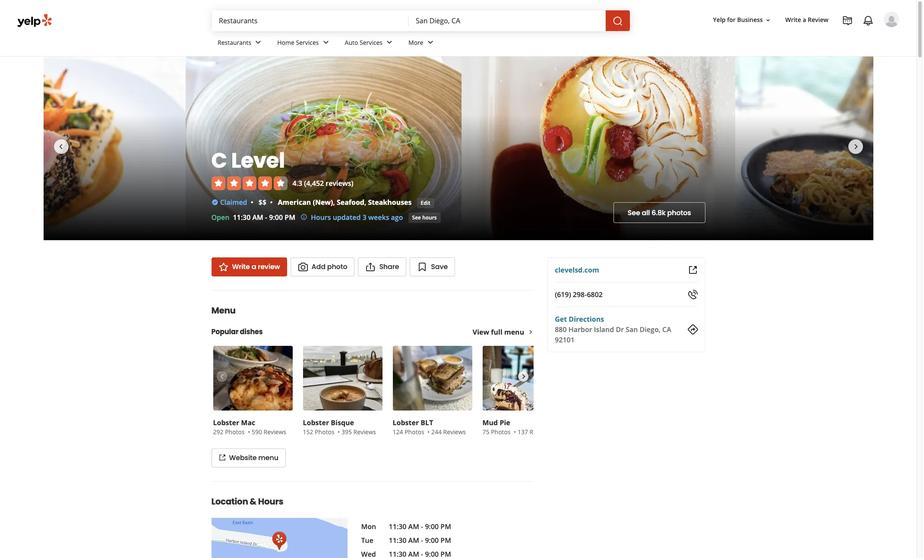 Task type: locate. For each thing, give the bounding box(es) containing it.
photos down pie
[[491, 428, 511, 437]]

1 24 chevron down v2 image from the left
[[321, 37, 331, 48]]

updated
[[333, 213, 361, 222]]

11:30 am - 9:00 pm for tue
[[389, 536, 451, 546]]

photos for pie
[[491, 428, 511, 437]]

Near text field
[[416, 16, 599, 25]]

0 horizontal spatial a
[[252, 262, 256, 272]]

24 save outline v2 image
[[417, 262, 428, 273]]

11:30 right tue
[[389, 536, 407, 546]]

24 share v2 image
[[366, 262, 376, 273]]

, up 3 on the top
[[365, 198, 366, 207]]

(619)
[[555, 290, 571, 300]]

1 vertical spatial previous image
[[217, 372, 226, 382]]

11:30 for tue
[[389, 536, 407, 546]]

11:30 down claimed
[[233, 213, 251, 222]]

None field
[[219, 16, 402, 25], [416, 16, 599, 25]]

dr
[[616, 325, 624, 335]]

1 horizontal spatial 24 chevron down v2 image
[[384, 37, 395, 48]]

review
[[808, 16, 829, 24]]

16 claim filled v2 image
[[211, 199, 218, 206]]

3 lobster from the left
[[393, 419, 419, 428]]

1 vertical spatial write
[[232, 262, 250, 272]]

lobster up 124
[[393, 419, 419, 428]]

24 chevron down v2 image left auto
[[321, 37, 331, 48]]

0 vertical spatial 11:30 am - 9:00 pm
[[389, 523, 451, 532]]

0 horizontal spatial none field
[[219, 16, 402, 25]]

24 chevron down v2 image right more
[[425, 37, 436, 48]]

0 horizontal spatial write
[[232, 262, 250, 272]]

16 chevron down v2 image
[[765, 17, 772, 24]]

1 vertical spatial 11:30
[[389, 523, 407, 532]]

1 horizontal spatial see
[[628, 208, 640, 218]]

395
[[342, 428, 352, 437]]

services for home services
[[296, 38, 319, 46]]

write
[[786, 16, 801, 24], [232, 262, 250, 272]]

reviews right 244
[[443, 428, 466, 437]]

next image
[[519, 372, 528, 382]]

0 horizontal spatial see
[[412, 214, 421, 221]]

reviews
[[264, 428, 286, 437], [354, 428, 376, 437], [443, 428, 466, 437], [530, 428, 552, 437]]

services for auto services
[[360, 38, 383, 46]]

photos inside lobster blt 124 photos
[[405, 428, 424, 437]]

1 vertical spatial am
[[408, 523, 419, 532]]

tyler b. image
[[884, 12, 900, 27]]

1 services from the left
[[296, 38, 319, 46]]

2 services from the left
[[360, 38, 383, 46]]

24 chevron down v2 image inside the auto services link
[[384, 37, 395, 48]]

see left all
[[628, 208, 640, 218]]

1 lobster from the left
[[213, 419, 239, 428]]

1 vertical spatial hours
[[258, 496, 283, 508]]

0 horizontal spatial ,
[[333, 198, 335, 207]]

lobster mac image
[[213, 346, 293, 411]]

projects image
[[843, 16, 853, 26]]

reviews right '395'
[[354, 428, 376, 437]]

view full menu
[[473, 328, 524, 337]]

am
[[252, 213, 263, 222], [408, 523, 419, 532], [408, 536, 419, 546]]

1 horizontal spatial ,
[[365, 198, 366, 207]]

business categories element
[[211, 31, 900, 56]]

24 chevron down v2 image right restaurants
[[253, 37, 264, 48]]

lobster
[[213, 419, 239, 428], [303, 419, 329, 428], [393, 419, 419, 428]]

11:30 am - 9:00 pm
[[389, 523, 451, 532], [389, 536, 451, 546]]

4 photos from the left
[[491, 428, 511, 437]]

1 horizontal spatial previous image
[[217, 372, 226, 382]]

add photo link
[[290, 258, 355, 277]]

0 horizontal spatial lobster
[[213, 419, 239, 428]]

menu left 14 chevron right outline icon
[[504, 328, 524, 337]]

lobster up 292
[[213, 419, 239, 428]]

edit button
[[417, 198, 434, 209]]

photos for blt
[[405, 428, 424, 437]]

photo of c level - san diego, ca, us. image
[[462, 57, 736, 241]]

2 vertical spatial 11:30
[[389, 536, 407, 546]]

24 chevron down v2 image
[[253, 37, 264, 48], [384, 37, 395, 48]]

1 11:30 am - 9:00 pm from the top
[[389, 523, 451, 532]]

0 horizontal spatial 24 chevron down v2 image
[[321, 37, 331, 48]]

lobster inside lobster mac 292 photos
[[213, 419, 239, 428]]

hours down (new)
[[311, 213, 331, 222]]

0 vertical spatial hours
[[311, 213, 331, 222]]

1 horizontal spatial none field
[[416, 16, 599, 25]]

2 reviews from the left
[[354, 428, 376, 437]]

mud pie image
[[483, 346, 562, 411]]

1 horizontal spatial lobster
[[303, 419, 329, 428]]

see left hours
[[412, 214, 421, 221]]

lobster inside lobster bisque 152 photos
[[303, 419, 329, 428]]

1 horizontal spatial services
[[360, 38, 383, 46]]

harbor
[[569, 325, 592, 335]]

write for write a review
[[786, 16, 801, 24]]

lobster up 152
[[303, 419, 329, 428]]

write left review
[[786, 16, 801, 24]]

2 photos from the left
[[315, 428, 335, 437]]

previous image
[[56, 142, 66, 152], [217, 372, 226, 382]]

lobster mac 292 photos
[[213, 419, 255, 437]]

1 horizontal spatial write
[[786, 16, 801, 24]]

menu
[[504, 328, 524, 337], [258, 454, 279, 463]]

(619) 298-6802
[[555, 290, 603, 300]]

2 vertical spatial 9:00
[[425, 536, 439, 546]]

None search field
[[212, 10, 632, 31]]

1 horizontal spatial a
[[803, 16, 807, 24]]

0 vertical spatial pm
[[285, 213, 295, 222]]

lobster inside lobster blt 124 photos
[[393, 419, 419, 428]]

24 chevron down v2 image inside more link
[[425, 37, 436, 48]]

, left seafood
[[333, 198, 335, 207]]

(new)
[[313, 198, 333, 207]]

2 horizontal spatial lobster
[[393, 419, 419, 428]]

2 11:30 am - 9:00 pm from the top
[[389, 536, 451, 546]]

a left the 'review'
[[252, 262, 256, 272]]

home services
[[277, 38, 319, 46]]

hours updated 3 weeks ago
[[311, 213, 403, 222]]

4 reviews from the left
[[530, 428, 552, 437]]

0 horizontal spatial 24 chevron down v2 image
[[253, 37, 264, 48]]

11:30 for mon
[[389, 523, 407, 532]]

1 horizontal spatial hours
[[311, 213, 331, 222]]

0 vertical spatial 11:30
[[233, 213, 251, 222]]

am for mon
[[408, 523, 419, 532]]

a inside write a review link
[[803, 16, 807, 24]]

24 chevron down v2 image
[[321, 37, 331, 48], [425, 37, 436, 48]]

Find text field
[[219, 16, 402, 25]]

photos
[[225, 428, 245, 437], [315, 428, 335, 437], [405, 428, 424, 437], [491, 428, 511, 437]]

notifications image
[[863, 16, 874, 26]]

1 reviews from the left
[[264, 428, 286, 437]]

lobster for lobster mac
[[213, 419, 239, 428]]

1 vertical spatial menu
[[258, 454, 279, 463]]

previous image inside menu element
[[217, 372, 226, 382]]

1 vertical spatial a
[[252, 262, 256, 272]]

see
[[628, 208, 640, 218], [412, 214, 421, 221]]

1 horizontal spatial menu
[[504, 328, 524, 337]]

2 vertical spatial -
[[421, 536, 423, 546]]

previous image for next icon on the bottom of page
[[217, 372, 226, 382]]

photos down mac
[[225, 428, 245, 437]]

services
[[296, 38, 319, 46], [360, 38, 383, 46]]

0 vertical spatial -
[[265, 213, 267, 222]]

yelp for business button
[[710, 12, 775, 28]]

1 vertical spatial 9:00
[[425, 523, 439, 532]]

2 vertical spatial pm
[[441, 536, 451, 546]]

services right home at left top
[[296, 38, 319, 46]]

write inside user actions element
[[786, 16, 801, 24]]

photos inside mud pie 75 photos
[[491, 428, 511, 437]]

photos inside lobster bisque 152 photos
[[315, 428, 335, 437]]

16 info v2 image
[[301, 214, 307, 221]]

-
[[265, 213, 267, 222], [421, 523, 423, 532], [421, 536, 423, 546]]

photos inside lobster mac 292 photos
[[225, 428, 245, 437]]

0 vertical spatial menu
[[504, 328, 524, 337]]

user actions element
[[706, 11, 912, 64]]

website menu
[[229, 454, 279, 463]]

0 vertical spatial a
[[803, 16, 807, 24]]

0 horizontal spatial previous image
[[56, 142, 66, 152]]

reviews for pie
[[530, 428, 552, 437]]

244
[[431, 428, 442, 437]]

2 24 chevron down v2 image from the left
[[384, 37, 395, 48]]

1 vertical spatial -
[[421, 523, 423, 532]]

(4,452 reviews) link
[[304, 179, 354, 188]]

menu element
[[198, 291, 564, 468]]

16 external link v2 image
[[219, 455, 226, 462]]

24 chevron down v2 image inside restaurants 'link'
[[253, 37, 264, 48]]

0 horizontal spatial services
[[296, 38, 319, 46]]

2 lobster from the left
[[303, 419, 329, 428]]

photos
[[668, 208, 691, 218]]

auto services link
[[338, 31, 402, 56]]

reviews for blt
[[443, 428, 466, 437]]

1 photos from the left
[[225, 428, 245, 437]]

services right auto
[[360, 38, 383, 46]]

11:30 right mon on the bottom left
[[389, 523, 407, 532]]

1 vertical spatial 11:30 am - 9:00 pm
[[389, 536, 451, 546]]

92101
[[555, 336, 575, 345]]

photos down blt
[[405, 428, 424, 437]]

0 vertical spatial previous image
[[56, 142, 66, 152]]

yelp for business
[[713, 16, 763, 24]]

location
[[211, 496, 248, 508]]

- for tue
[[421, 536, 423, 546]]

3 reviews from the left
[[443, 428, 466, 437]]

reviews right 590
[[264, 428, 286, 437]]

auto services
[[345, 38, 383, 46]]

a left review
[[803, 16, 807, 24]]

photos for bisque
[[315, 428, 335, 437]]

1 24 chevron down v2 image from the left
[[253, 37, 264, 48]]

6.8k
[[652, 208, 666, 218]]

24 chevron down v2 image for more
[[425, 37, 436, 48]]

more link
[[402, 31, 443, 56]]

395 reviews
[[342, 428, 376, 437]]

2 none field from the left
[[416, 16, 599, 25]]

0 vertical spatial write
[[786, 16, 801, 24]]

menu right website
[[258, 454, 279, 463]]

9:00
[[269, 213, 283, 222], [425, 523, 439, 532], [425, 536, 439, 546]]

restaurants
[[218, 38, 251, 46]]

photos right 152
[[315, 428, 335, 437]]

24 directions v2 image
[[688, 325, 698, 335]]

9:00 for tue
[[425, 536, 439, 546]]

1 horizontal spatial 24 chevron down v2 image
[[425, 37, 436, 48]]

view full menu link
[[473, 328, 534, 337]]

menu
[[211, 305, 236, 317]]

search image
[[613, 16, 623, 26]]

3 photos from the left
[[405, 428, 424, 437]]

a for review
[[803, 16, 807, 24]]

hours right the &
[[258, 496, 283, 508]]

lobster blt image
[[393, 346, 472, 411]]

a inside write a review link
[[252, 262, 256, 272]]

24 chevron down v2 image inside home services link
[[321, 37, 331, 48]]

write right 24 star v2 icon
[[232, 262, 250, 272]]

none field find
[[219, 16, 402, 25]]

1 vertical spatial pm
[[441, 523, 451, 532]]

2 vertical spatial am
[[408, 536, 419, 546]]

24 chevron down v2 image for auto services
[[384, 37, 395, 48]]

seafood
[[337, 198, 365, 207]]

1 none field from the left
[[219, 16, 402, 25]]

244 reviews
[[431, 428, 466, 437]]

add
[[312, 262, 326, 272]]

2 24 chevron down v2 image from the left
[[425, 37, 436, 48]]

steakhouses
[[368, 198, 412, 207]]

(4,452
[[304, 179, 324, 188]]

137
[[518, 428, 528, 437]]

24 chevron down v2 image right the auto services
[[384, 37, 395, 48]]

for
[[727, 16, 736, 24]]

diego,
[[640, 325, 661, 335]]

0 vertical spatial am
[[252, 213, 263, 222]]

24 external link v2 image
[[688, 265, 698, 276]]

reviews right the '137'
[[530, 428, 552, 437]]

pm for mon
[[441, 523, 451, 532]]



Task type: vqa. For each thing, say whether or not it's contained in the screenshot.
Bumper
no



Task type: describe. For each thing, give the bounding box(es) containing it.
american (new) link
[[278, 198, 333, 207]]

mac
[[241, 419, 255, 428]]

clevelsd.com link
[[555, 266, 599, 275]]

write a review link
[[211, 258, 287, 277]]

see all 6.8k photos link
[[614, 203, 706, 223]]

lobster bisque image
[[303, 346, 382, 411]]

3
[[363, 213, 367, 222]]

save button
[[410, 258, 455, 277]]

reviews)
[[326, 179, 354, 188]]

home
[[277, 38, 295, 46]]

24 camera v2 image
[[298, 262, 308, 273]]

0 horizontal spatial menu
[[258, 454, 279, 463]]

weeks
[[368, 213, 389, 222]]

see all 6.8k photos
[[628, 208, 691, 218]]

0 vertical spatial 9:00
[[269, 213, 283, 222]]

6802
[[587, 290, 603, 300]]

open
[[211, 213, 230, 222]]

write a review
[[232, 262, 280, 272]]

75
[[483, 428, 490, 437]]

full
[[491, 328, 503, 337]]

american (new) , seafood , steakhouses
[[278, 198, 412, 207]]

photo of c level - san diego, ca, us. seafood pasta image
[[736, 57, 874, 241]]

tue
[[361, 536, 374, 546]]

write a review
[[786, 16, 829, 24]]

photos for mac
[[225, 428, 245, 437]]

2 , from the left
[[365, 198, 366, 207]]

location & hours element
[[198, 482, 548, 559]]

24 chevron down v2 image for restaurants
[[253, 37, 264, 48]]

292
[[213, 428, 224, 437]]

4.3 (4,452 reviews)
[[293, 179, 354, 188]]

hours inside info alert
[[311, 213, 331, 222]]

directions
[[569, 315, 604, 324]]

c level
[[211, 146, 285, 175]]

none field near
[[416, 16, 599, 25]]

photo of c level - san diego, ca, us. salmon image
[[186, 57, 462, 241]]

14 chevron right outline image
[[528, 330, 534, 336]]

website menu link
[[211, 449, 286, 468]]

9:00 for mon
[[425, 523, 439, 532]]

edit
[[421, 199, 431, 207]]

steakhouses link
[[368, 198, 412, 207]]

save
[[431, 262, 448, 272]]

&
[[250, 496, 257, 508]]

previous image for next image
[[56, 142, 66, 152]]

0 horizontal spatial hours
[[258, 496, 283, 508]]

island
[[594, 325, 614, 335]]

152
[[303, 428, 313, 437]]

popular
[[211, 327, 239, 337]]

hours
[[422, 214, 437, 221]]

590 reviews
[[252, 428, 286, 437]]

share button
[[358, 258, 407, 277]]

mud
[[483, 419, 498, 428]]

see for see all 6.8k photos
[[628, 208, 640, 218]]

mud pie 75 photos
[[483, 419, 511, 437]]

blt
[[421, 419, 433, 428]]

all
[[642, 208, 650, 218]]

open 11:30 am - 9:00 pm
[[211, 213, 295, 222]]

location & hours
[[211, 496, 283, 508]]

4.3
[[293, 179, 302, 188]]

review
[[258, 262, 280, 272]]

claimed
[[220, 198, 247, 207]]

ago
[[391, 213, 403, 222]]

get directions link
[[555, 315, 604, 324]]

see hours
[[412, 214, 437, 221]]

dishes
[[240, 327, 263, 337]]

ca
[[663, 325, 672, 335]]

reviews for bisque
[[354, 428, 376, 437]]

map image
[[211, 519, 347, 559]]

lobster for lobster blt
[[393, 419, 419, 428]]

c
[[211, 146, 227, 175]]

next image
[[851, 142, 861, 152]]

business
[[737, 16, 763, 24]]

info alert
[[301, 212, 403, 223]]

clevelsd.com
[[555, 266, 599, 275]]

590
[[252, 428, 262, 437]]

loading interface... image
[[874, 57, 923, 241]]

$$
[[259, 198, 267, 207]]

see hours link
[[408, 213, 441, 223]]

add photo
[[312, 262, 347, 272]]

298-
[[573, 290, 587, 300]]

restaurants link
[[211, 31, 270, 56]]

pie
[[500, 419, 510, 428]]

more
[[409, 38, 424, 46]]

24 star v2 image
[[218, 262, 229, 273]]

124
[[393, 428, 403, 437]]

level
[[231, 146, 285, 175]]

reviews for mac
[[264, 428, 286, 437]]

share
[[379, 262, 399, 272]]

137 reviews
[[518, 428, 552, 437]]

popular dishes
[[211, 327, 263, 337]]

lobster for lobster bisque
[[303, 419, 329, 428]]

lobster bisque 152 photos
[[303, 419, 354, 437]]

seafood link
[[337, 198, 365, 207]]

view
[[473, 328, 489, 337]]

write a review link
[[782, 12, 832, 28]]

mon
[[361, 523, 376, 532]]

get directions 880 harbor island dr san diego, ca 92101
[[555, 315, 672, 345]]

write for write a review
[[232, 262, 250, 272]]

yelp
[[713, 16, 726, 24]]

11:30 am - 9:00 pm for mon
[[389, 523, 451, 532]]

auto
[[345, 38, 358, 46]]

a for review
[[252, 262, 256, 272]]

bisque
[[331, 419, 354, 428]]

- for mon
[[421, 523, 423, 532]]

pm for tue
[[441, 536, 451, 546]]

photo of c level - san diego, ca, us. ahi image
[[0, 57, 186, 241]]

san
[[626, 325, 638, 335]]

1 , from the left
[[333, 198, 335, 207]]

get
[[555, 315, 567, 324]]

4.3 star rating image
[[211, 176, 287, 190]]

see for see hours
[[412, 214, 421, 221]]

website
[[229, 454, 257, 463]]

24 phone v2 image
[[688, 290, 698, 300]]

am for tue
[[408, 536, 419, 546]]

24 chevron down v2 image for home services
[[321, 37, 331, 48]]

american
[[278, 198, 311, 207]]



